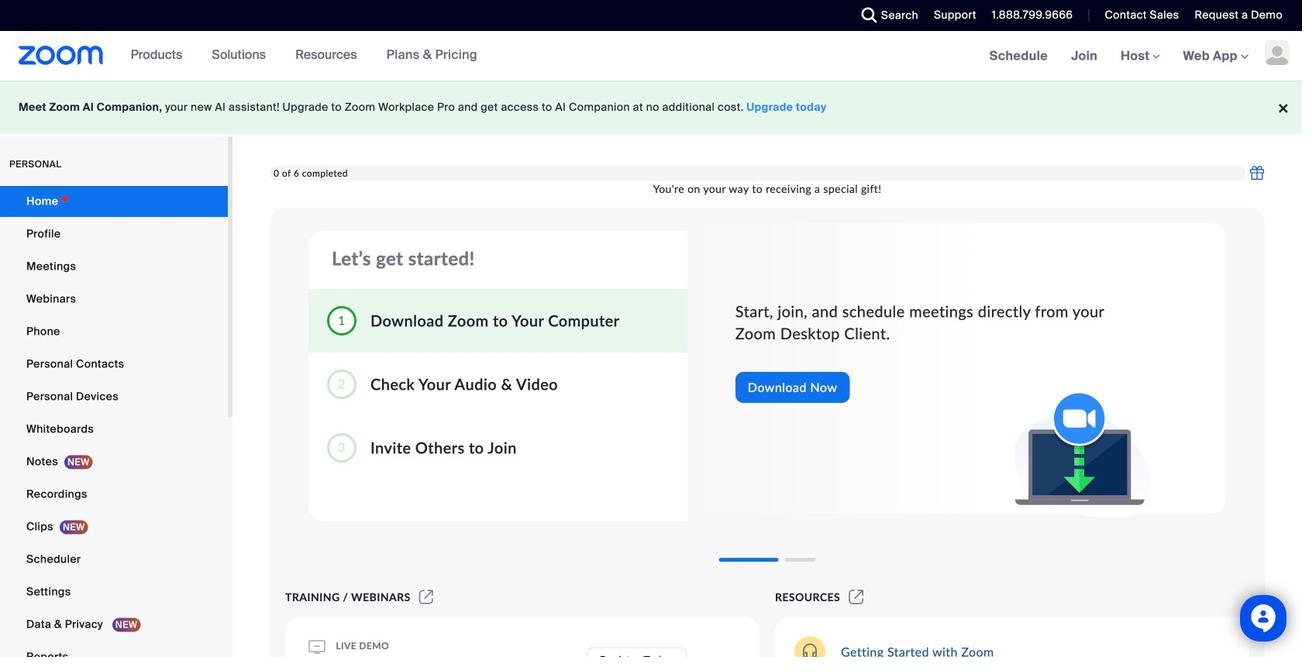 Task type: locate. For each thing, give the bounding box(es) containing it.
banner
[[0, 31, 1303, 82]]

footer
[[0, 81, 1303, 134]]

zoom logo image
[[19, 46, 104, 65]]

meetings navigation
[[979, 31, 1303, 82]]

profile picture image
[[1266, 40, 1291, 65]]

window new image
[[847, 591, 867, 604]]

product information navigation
[[119, 31, 489, 81]]



Task type: vqa. For each thing, say whether or not it's contained in the screenshot.
banner
yes



Task type: describe. For each thing, give the bounding box(es) containing it.
window new image
[[417, 591, 436, 604]]

personal menu menu
[[0, 186, 228, 658]]



